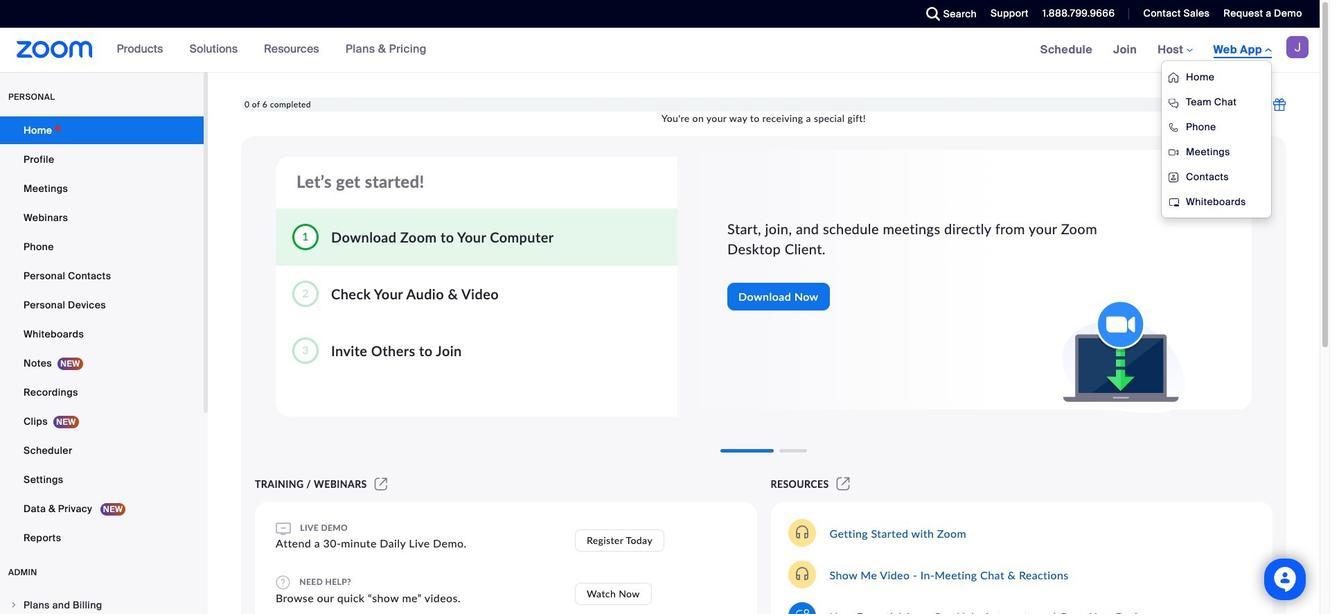 Task type: vqa. For each thing, say whether or not it's contained in the screenshot.
the 'meetings' navigation
yes



Task type: describe. For each thing, give the bounding box(es) containing it.
meetings navigation
[[1030, 28, 1320, 218]]

zoom logo image
[[17, 41, 93, 58]]



Task type: locate. For each thing, give the bounding box(es) containing it.
menu item
[[0, 592, 204, 614]]

window new image
[[373, 478, 390, 490], [835, 478, 853, 490]]

banner
[[0, 28, 1320, 218]]

right image
[[10, 601, 18, 609]]

0 horizontal spatial window new image
[[373, 478, 390, 490]]

1 window new image from the left
[[373, 478, 390, 490]]

profile picture image
[[1287, 36, 1309, 58]]

product information navigation
[[106, 28, 437, 72]]

2 window new image from the left
[[835, 478, 853, 490]]

personal menu menu
[[0, 116, 204, 553]]

1 horizontal spatial window new image
[[835, 478, 853, 490]]



